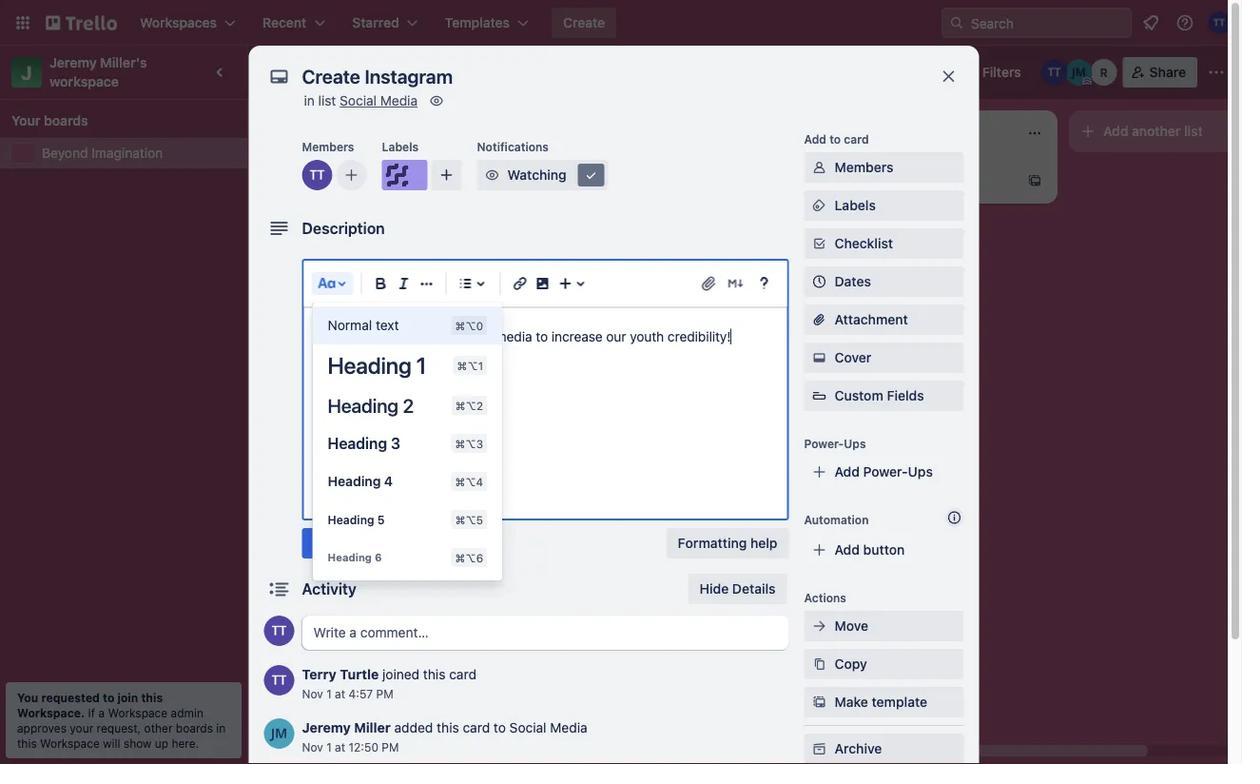 Task type: vqa. For each thing, say whether or not it's contained in the screenshot.


Task type: locate. For each thing, give the bounding box(es) containing it.
2 nov from the top
[[302, 740, 323, 754]]

workspace down join
[[108, 706, 168, 719]]

sm image inside move link
[[810, 617, 829, 636]]

nov 1 at 12:50 pm link
[[302, 740, 399, 754]]

nov
[[302, 687, 323, 700], [302, 740, 323, 754]]

0 horizontal spatial in
[[216, 721, 226, 735]]

0 vertical spatial beyond
[[272, 62, 334, 82]]

Write a comment text field
[[302, 616, 789, 650]]

sm image for members
[[810, 158, 829, 177]]

1 vertical spatial ups
[[908, 464, 933, 480]]

1 horizontal spatial another
[[1132, 123, 1181, 139]]

1 vertical spatial list
[[1185, 123, 1203, 139]]

0 vertical spatial boards
[[44, 113, 88, 128]]

1 horizontal spatial boards
[[176, 721, 213, 735]]

sm image down notifications
[[483, 166, 502, 185]]

0 horizontal spatial a
[[98, 706, 105, 719]]

filters
[[983, 64, 1022, 80]]

1 vertical spatial beyond
[[42, 145, 88, 161]]

custom fields
[[835, 388, 925, 403]]

list down share
[[1185, 123, 1203, 139]]

1 vertical spatial create
[[278, 177, 319, 192]]

sm image inside copy link
[[810, 655, 829, 674]]

1 horizontal spatial add a card
[[837, 173, 905, 188]]

another right add
[[406, 329, 453, 344]]

1 vertical spatial a
[[326, 287, 333, 303]]

at left 12:50
[[335, 740, 345, 754]]

workspace
[[108, 706, 168, 719], [40, 737, 100, 750]]

social
[[457, 329, 492, 344]]

add a card button up checklist link
[[807, 166, 1020, 196]]

r
[[1100, 66, 1108, 79]]

this
[[423, 667, 446, 682], [141, 691, 163, 704], [437, 720, 459, 736], [17, 737, 37, 750]]

terry turtle (terryturtle) image
[[1208, 11, 1231, 34], [1042, 59, 1068, 86], [302, 160, 333, 190], [480, 198, 502, 221], [264, 616, 295, 646]]

to right media
[[536, 329, 548, 344]]

request,
[[97, 721, 141, 735]]

beyond down your boards
[[42, 145, 88, 161]]

sm image left make
[[810, 693, 829, 712]]

to inside jeremy miller added this card to social media nov 1 at 12:50 pm
[[494, 720, 506, 736]]

your boards with 1 items element
[[11, 109, 226, 132]]

add a card button for create from template… icon
[[807, 166, 1020, 196]]

0 vertical spatial add a card button
[[807, 166, 1020, 196]]

beyond imagination link
[[42, 144, 236, 163]]

add power-ups
[[835, 464, 933, 480]]

1 vertical spatial add a card
[[297, 287, 364, 303]]

Search field
[[965, 9, 1131, 37]]

thinking
[[548, 177, 601, 192]]

labels up the create instagram link
[[382, 140, 419, 153]]

2 at from the top
[[335, 740, 345, 754]]

1 heading from the top
[[328, 352, 412, 379]]

social
[[340, 93, 377, 108], [510, 720, 547, 736]]

nov 1 at 4:57 pm link
[[302, 687, 394, 700]]

add a card button up normal text
[[266, 280, 480, 310]]

0 horizontal spatial list
[[318, 93, 336, 108]]

create instagram link
[[278, 175, 499, 194]]

12:50
[[349, 740, 379, 754]]

members down the add to card
[[835, 159, 894, 175]]

5 heading from the top
[[328, 513, 374, 526]]

this right joined
[[423, 667, 446, 682]]

0 vertical spatial another
[[1132, 123, 1181, 139]]

heading left 4
[[328, 473, 381, 489]]

save
[[314, 535, 344, 551]]

add inside "button"
[[835, 542, 860, 558]]

0 horizontal spatial power-
[[805, 437, 844, 450]]

at inside terry turtle joined this card nov 1 at 4:57 pm
[[335, 687, 345, 700]]

0 vertical spatial a
[[866, 173, 873, 188]]

⌘⌥4
[[455, 475, 483, 488]]

2 vertical spatial 1
[[327, 740, 332, 754]]

in down board name text box
[[304, 93, 315, 108]]

1 vertical spatial power-
[[864, 464, 908, 480]]

0 vertical spatial nov
[[302, 687, 323, 700]]

if
[[88, 706, 95, 719]]

details
[[733, 581, 776, 597]]

nov right jeremy miller (jeremymiller198) icon
[[302, 740, 323, 754]]

1 horizontal spatial in
[[304, 93, 315, 108]]

1 horizontal spatial members
[[835, 159, 894, 175]]

labels link
[[805, 190, 964, 221]]

1 horizontal spatial power-
[[864, 464, 908, 480]]

beyond
[[272, 62, 334, 82], [42, 145, 88, 161]]

⌘⌥0
[[455, 319, 483, 332]]

1 vertical spatial boards
[[176, 721, 213, 735]]

3
[[391, 434, 401, 452]]

power- inside add power-ups link
[[864, 464, 908, 480]]

sm image down actions
[[810, 617, 829, 636]]

heading for heading 5
[[328, 513, 374, 526]]

editor toolbar toolbar
[[312, 268, 780, 580]]

sm image for archive
[[810, 739, 829, 758]]

card right added
[[463, 720, 490, 736]]

4 heading from the top
[[328, 473, 381, 489]]

jeremy for jeremy miller added this card to social media nov 1 at 12:50 pm
[[302, 720, 351, 736]]

1 horizontal spatial imagination
[[338, 62, 434, 82]]

jeremy up workspace
[[49, 55, 97, 70]]

sm image inside cover link
[[810, 348, 829, 367]]

beyond imagination
[[272, 62, 434, 82], [42, 145, 163, 161]]

1 vertical spatial workspace
[[40, 737, 100, 750]]

credibility!
[[668, 329, 731, 344]]

⌘⌥6
[[455, 551, 483, 564]]

sm image
[[483, 166, 502, 185], [810, 234, 829, 253], [810, 348, 829, 367], [810, 617, 829, 636], [810, 693, 829, 712]]

join
[[117, 691, 138, 704]]

in left jeremy miller (jeremymiller198) icon
[[216, 721, 226, 735]]

0 horizontal spatial jeremy
[[49, 55, 97, 70]]

add a card button
[[807, 166, 1020, 196], [266, 280, 480, 310]]

beyond imagination down your boards with 1 items element
[[42, 145, 163, 161]]

0 horizontal spatial beyond
[[42, 145, 88, 161]]

to right added
[[494, 720, 506, 736]]

ups up add power-ups
[[844, 437, 866, 450]]

sm image inside members link
[[810, 158, 829, 177]]

1 horizontal spatial a
[[326, 287, 333, 303]]

workspace down the your
[[40, 737, 100, 750]]

heading 4
[[328, 473, 393, 489]]

your
[[70, 721, 93, 735]]

0 vertical spatial beyond imagination
[[272, 62, 434, 82]]

0 vertical spatial create
[[563, 15, 605, 30]]

at
[[335, 687, 345, 700], [335, 740, 345, 754]]

this inside terry turtle joined this card nov 1 at 4:57 pm
[[423, 667, 446, 682]]

your
[[11, 113, 40, 128]]

5
[[378, 513, 385, 526]]

sm image for watching
[[483, 166, 502, 185]]

boards inside if a workspace admin approves your request, other boards in this workspace will show up here.
[[176, 721, 213, 735]]

add button button
[[805, 535, 964, 565]]

at left "4:57" on the left
[[335, 687, 345, 700]]

0 horizontal spatial imagination
[[92, 145, 163, 161]]

1 vertical spatial another
[[406, 329, 453, 344]]

jeremy miller (jeremymiller198) image
[[1066, 59, 1093, 86]]

show menu image
[[1208, 63, 1227, 82]]

make template link
[[805, 687, 964, 717]]

pm down miller
[[382, 740, 399, 754]]

1 horizontal spatial beyond
[[272, 62, 334, 82]]

0 horizontal spatial create
[[278, 177, 319, 192]]

a right if
[[98, 706, 105, 719]]

you requested to join this workspace.
[[17, 691, 163, 719]]

add down automation
[[835, 542, 860, 558]]

a up normal in the left of the page
[[326, 287, 333, 303]]

0 vertical spatial jeremy
[[49, 55, 97, 70]]

0 horizontal spatial members
[[302, 140, 354, 153]]

this right join
[[141, 691, 163, 704]]

rubyanndersson (rubyanndersson) image
[[1091, 59, 1118, 86]]

members inside members link
[[835, 159, 894, 175]]

imagination up social media link
[[338, 62, 434, 82]]

another inside text field
[[406, 329, 453, 344]]

color: purple, title: none image up create instagram
[[278, 164, 316, 171]]

1 at from the top
[[335, 687, 345, 700]]

0 vertical spatial at
[[335, 687, 345, 700]]

1 horizontal spatial media
[[550, 720, 588, 736]]

0 vertical spatial media
[[380, 93, 418, 108]]

we
[[323, 329, 342, 344]]

jeremy up 'nov 1 at 12:50 pm' link
[[302, 720, 351, 736]]

labels
[[382, 140, 419, 153], [835, 197, 876, 213]]

in
[[304, 93, 315, 108], [216, 721, 226, 735]]

heading 2
[[328, 394, 414, 416]]

this inside if a workspace admin approves your request, other boards in this workspace will show up here.
[[17, 737, 37, 750]]

add down rubyanndersson (rubyanndersson) image
[[1104, 123, 1129, 139]]

create button
[[552, 8, 617, 38]]

1 vertical spatial 1
[[327, 687, 332, 700]]

1 vertical spatial labels
[[835, 197, 876, 213]]

make template
[[835, 694, 928, 710]]

1 vertical spatial social
[[510, 720, 547, 736]]

1 vertical spatial media
[[550, 720, 588, 736]]

you
[[17, 691, 38, 704]]

1 down terry
[[327, 687, 332, 700]]

another down share button
[[1132, 123, 1181, 139]]

sm image inside make template link
[[810, 693, 829, 712]]

color: purple, title: none image
[[382, 160, 428, 190], [278, 164, 316, 171]]

nov down terry
[[302, 687, 323, 700]]

this right added
[[437, 720, 459, 736]]

this inside jeremy miller added this card to social media nov 1 at 12:50 pm
[[437, 720, 459, 736]]

1 vertical spatial nov
[[302, 740, 323, 754]]

create inside create button
[[563, 15, 605, 30]]

members up add members to card image in the left top of the page
[[302, 140, 354, 153]]

None text field
[[293, 59, 921, 93]]

0 vertical spatial imagination
[[338, 62, 434, 82]]

3 heading from the top
[[328, 434, 387, 452]]

activity
[[302, 580, 357, 598]]

jeremy miller's workspace
[[49, 55, 151, 89]]

add a card up labels link at the top right of page
[[837, 173, 905, 188]]

filters button
[[954, 57, 1027, 88]]

card up members link
[[844, 132, 869, 146]]

color: purple, title: none image right add members to card image in the left top of the page
[[382, 160, 428, 190]]

0 horizontal spatial another
[[406, 329, 453, 344]]

to inside text field
[[536, 329, 548, 344]]

card right joined
[[449, 667, 477, 682]]

1 vertical spatial at
[[335, 740, 345, 754]]

1 left 12:50
[[327, 740, 332, 754]]

thinking link
[[548, 175, 769, 194]]

another
[[1132, 123, 1181, 139], [406, 329, 453, 344]]

boards down admin
[[176, 721, 213, 735]]

open help dialog image
[[753, 272, 776, 295]]

add a card up normal in the left of the page
[[297, 287, 364, 303]]

add down kickoff
[[297, 287, 322, 303]]

create from template… image
[[487, 287, 502, 303]]

0 horizontal spatial workspace
[[40, 737, 100, 750]]

0 vertical spatial members
[[302, 140, 354, 153]]

sm image inside labels link
[[810, 196, 829, 215]]

2 vertical spatial a
[[98, 706, 105, 719]]

more formatting image
[[415, 272, 438, 295]]

heading 3
[[328, 434, 401, 452]]

thoughts
[[567, 165, 620, 178]]

normal text
[[328, 317, 399, 333]]

j
[[21, 61, 32, 83]]

1 horizontal spatial social
[[510, 720, 547, 736]]

to left join
[[103, 691, 115, 704]]

0 horizontal spatial beyond imagination
[[42, 145, 163, 161]]

labels up checklist
[[835, 197, 876, 213]]

0 horizontal spatial media
[[380, 93, 418, 108]]

this down approves on the left bottom of page
[[17, 737, 37, 750]]

up
[[155, 737, 169, 750]]

1 vertical spatial members
[[835, 159, 894, 175]]

watching
[[508, 167, 567, 183]]

sm image left checklist
[[810, 234, 829, 253]]

heading left 5
[[328, 513, 374, 526]]

add up labels link at the top right of page
[[837, 173, 863, 188]]

0 horizontal spatial labels
[[382, 140, 419, 153]]

pm
[[376, 687, 394, 700], [382, 740, 399, 754]]

create inside the create instagram link
[[278, 177, 319, 192]]

1 horizontal spatial jeremy
[[302, 720, 351, 736]]

add a card
[[837, 173, 905, 188], [297, 287, 364, 303]]

color: bold red, title: "thoughts" element
[[548, 164, 620, 178]]

jeremy inside jeremy miller's workspace
[[49, 55, 97, 70]]

1 vertical spatial pm
[[382, 740, 399, 754]]

boards
[[44, 113, 88, 128], [176, 721, 213, 735]]

1 vertical spatial in
[[216, 721, 226, 735]]

save button
[[302, 528, 355, 559]]

1 left ⌘⌥1
[[416, 352, 427, 379]]

heading for heading 6
[[328, 551, 372, 564]]

1 horizontal spatial add a card button
[[807, 166, 1020, 196]]

primary element
[[0, 0, 1243, 46]]

beyond imagination up in list social media
[[272, 62, 434, 82]]

imagination down your boards with 1 items element
[[92, 145, 163, 161]]

1 inside terry turtle joined this card nov 1 at 4:57 pm
[[327, 687, 332, 700]]

1 vertical spatial beyond imagination
[[42, 145, 163, 161]]

create from template… image
[[1028, 173, 1043, 188]]

1 vertical spatial jeremy
[[302, 720, 351, 736]]

terry turtle (terryturtle) image up terry turtle (terryturtle) icon
[[264, 616, 295, 646]]

1 vertical spatial add a card button
[[266, 280, 480, 310]]

cover link
[[805, 343, 964, 373]]

list down board name text box
[[318, 93, 336, 108]]

add
[[1104, 123, 1129, 139], [805, 132, 827, 146], [837, 173, 863, 188], [297, 287, 322, 303], [835, 464, 860, 480], [835, 542, 860, 558]]

power- down power-ups
[[864, 464, 908, 480]]

italic ⌘i image
[[393, 272, 415, 295]]

jeremy
[[49, 55, 97, 70], [302, 720, 351, 736]]

beyond imagination inside board name text box
[[272, 62, 434, 82]]

1 horizontal spatial list
[[1185, 123, 1203, 139]]

heading down must
[[328, 352, 412, 379]]

custom fields button
[[805, 386, 964, 405]]

sm image left cover
[[810, 348, 829, 367]]

0 horizontal spatial add a card button
[[266, 280, 480, 310]]

power- down custom
[[805, 437, 844, 450]]

1
[[416, 352, 427, 379], [327, 687, 332, 700], [327, 740, 332, 754]]

Board name text field
[[263, 57, 444, 88]]

0 vertical spatial social
[[340, 93, 377, 108]]

terry turtle (terryturtle) image right "open information menu" image
[[1208, 11, 1231, 34]]

sm image inside watching button
[[483, 166, 502, 185]]

jeremy inside jeremy miller added this card to social media nov 1 at 12:50 pm
[[302, 720, 351, 736]]

1 nov from the top
[[302, 687, 323, 700]]

requested
[[41, 691, 100, 704]]

heading up the heading 3
[[328, 394, 399, 416]]

heading
[[328, 352, 412, 379], [328, 394, 399, 416], [328, 434, 387, 452], [328, 473, 381, 489], [328, 513, 374, 526], [328, 551, 372, 564]]

star or unstar board image
[[455, 65, 470, 80]]

sm image inside archive link
[[810, 739, 829, 758]]

1 horizontal spatial create
[[563, 15, 605, 30]]

heading up heading 4
[[328, 434, 387, 452]]

1 horizontal spatial ups
[[908, 464, 933, 480]]

add inside button
[[1104, 123, 1129, 139]]

sm image for make template
[[810, 693, 829, 712]]

copy link
[[805, 649, 964, 679]]

2 heading from the top
[[328, 394, 399, 416]]

social inside jeremy miller added this card to social media nov 1 at 12:50 pm
[[510, 720, 547, 736]]

archive
[[835, 741, 882, 756]]

ups down fields
[[908, 464, 933, 480]]

pm right "4:57" on the left
[[376, 687, 394, 700]]

1 horizontal spatial labels
[[835, 197, 876, 213]]

image image
[[531, 272, 554, 295]]

heading for heading 4
[[328, 473, 381, 489]]

2 horizontal spatial a
[[866, 173, 873, 188]]

a up labels link at the top right of page
[[866, 173, 873, 188]]

0 vertical spatial pm
[[376, 687, 394, 700]]

6 heading from the top
[[328, 551, 372, 564]]

checklist
[[835, 236, 894, 251]]

0 horizontal spatial ups
[[844, 437, 866, 450]]

1 horizontal spatial workspace
[[108, 706, 168, 719]]

heading down save
[[328, 551, 372, 564]]

kickoff meeting link
[[278, 244, 499, 263]]

formatting
[[678, 535, 747, 551]]

1 horizontal spatial beyond imagination
[[272, 62, 434, 82]]

sm image
[[427, 91, 446, 110], [810, 158, 829, 177], [582, 166, 601, 185], [810, 196, 829, 215], [810, 655, 829, 674], [810, 739, 829, 758]]

sm image inside checklist link
[[810, 234, 829, 253]]

0 vertical spatial 1
[[416, 352, 427, 379]]

boards right the your
[[44, 113, 88, 128]]

beyond up in list social media
[[272, 62, 334, 82]]



Task type: describe. For each thing, give the bounding box(es) containing it.
0 vertical spatial in
[[304, 93, 315, 108]]

card inside jeremy miller added this card to social media nov 1 at 12:50 pm
[[463, 720, 490, 736]]

sm image for cover
[[810, 348, 829, 367]]

add button
[[835, 542, 905, 558]]

terry turtle (terryturtle) image
[[264, 665, 295, 696]]

sm image for copy
[[810, 655, 829, 674]]

text
[[376, 317, 399, 333]]

add up members link
[[805, 132, 827, 146]]

terry turtle (terryturtle) image left add members to card image in the left top of the page
[[302, 160, 333, 190]]

open information menu image
[[1176, 13, 1195, 32]]

template
[[872, 694, 928, 710]]

0 vertical spatial workspace
[[108, 706, 168, 719]]

1 inside jeremy miller added this card to social media nov 1 at 12:50 pm
[[327, 740, 332, 754]]

heading for heading 1
[[328, 352, 412, 379]]

move link
[[805, 611, 964, 641]]

this inside you requested to join this workspace.
[[141, 691, 163, 704]]

share button
[[1123, 57, 1198, 88]]

hide details link
[[689, 574, 787, 604]]

media inside jeremy miller added this card to social media nov 1 at 12:50 pm
[[550, 720, 588, 736]]

sm image for move
[[810, 617, 829, 636]]

custom
[[835, 388, 884, 403]]

meeting
[[324, 245, 374, 261]]

labels inside labels link
[[835, 197, 876, 213]]

4:57
[[349, 687, 373, 700]]

thoughts thinking
[[548, 165, 620, 192]]

move
[[835, 618, 869, 634]]

a inside if a workspace admin approves your request, other boards in this workspace will show up here.
[[98, 706, 105, 719]]

6
[[375, 551, 382, 564]]

automation
[[805, 513, 869, 526]]

jeremy miller (jeremymiller198) image
[[264, 718, 295, 749]]

help
[[751, 535, 778, 551]]

create for create
[[563, 15, 605, 30]]

0 horizontal spatial add a card
[[297, 287, 364, 303]]

add to card
[[805, 132, 869, 146]]

2
[[403, 394, 414, 416]]

add a card button for create from template… image
[[266, 280, 480, 310]]

heading for heading 3
[[328, 434, 387, 452]]

notifications
[[477, 140, 549, 153]]

card up labels link at the top right of page
[[877, 173, 905, 188]]

sm image for labels
[[810, 196, 829, 215]]

jeremy for jeremy miller's workspace
[[49, 55, 97, 70]]

back to home image
[[46, 8, 117, 38]]

hide
[[700, 581, 729, 597]]

heading for heading 2
[[328, 394, 399, 416]]

0 vertical spatial ups
[[844, 437, 866, 450]]

1 inside group
[[416, 352, 427, 379]]

your boards
[[11, 113, 88, 128]]

share
[[1150, 64, 1187, 80]]

hide details
[[700, 581, 776, 597]]

workspace.
[[17, 706, 85, 719]]

admin
[[171, 706, 204, 719]]

attachment
[[835, 312, 909, 327]]

create for create instagram
[[278, 177, 319, 192]]

to up members link
[[830, 132, 841, 146]]

⌘⌥3
[[455, 437, 483, 450]]

automation image
[[920, 57, 947, 84]]

0 horizontal spatial color: purple, title: none image
[[278, 164, 316, 171]]

media
[[495, 329, 532, 344]]

add another list
[[1104, 123, 1203, 139]]

if a workspace admin approves your request, other boards in this workspace will show up here.
[[17, 706, 226, 750]]

add another list button
[[1070, 110, 1243, 152]]

we must add another social media to increase our youth credibility!
[[323, 329, 731, 344]]

1 vertical spatial imagination
[[92, 145, 163, 161]]

sm image for checklist
[[810, 234, 829, 253]]

beyond inside "beyond imagination" link
[[42, 145, 88, 161]]

0 vertical spatial add a card
[[837, 173, 905, 188]]

heading 5
[[328, 513, 385, 526]]

imagination inside board name text box
[[338, 62, 434, 82]]

to inside you requested to join this workspace.
[[103, 691, 115, 704]]

view markdown image
[[727, 274, 746, 293]]

add members to card image
[[344, 166, 359, 185]]

members link
[[805, 152, 964, 183]]

at inside jeremy miller added this card to social media nov 1 at 12:50 pm
[[335, 740, 345, 754]]

text styles image
[[315, 272, 338, 295]]

jeremy miller added this card to social media nov 1 at 12:50 pm
[[302, 720, 588, 754]]

create instagram
[[278, 177, 384, 192]]

⌘⌥5
[[455, 513, 483, 526]]

power-ups
[[805, 437, 866, 450]]

add power-ups link
[[805, 457, 964, 487]]

⌘⌥2
[[456, 399, 483, 412]]

nov inside jeremy miller added this card to social media nov 1 at 12:50 pm
[[302, 740, 323, 754]]

formatting help
[[678, 535, 778, 551]]

dates button
[[805, 266, 964, 297]]

here.
[[172, 737, 199, 750]]

beyond imagination inside "beyond imagination" link
[[42, 145, 163, 161]]

youth
[[630, 329, 664, 344]]

will
[[103, 737, 120, 750]]

lists image
[[454, 272, 477, 295]]

list inside button
[[1185, 123, 1203, 139]]

button
[[864, 542, 905, 558]]

in list social media
[[304, 93, 418, 108]]

0 vertical spatial labels
[[382, 140, 419, 153]]

terry turtle (terryturtle) image left r at right
[[1042, 59, 1068, 86]]

card inside terry turtle joined this card nov 1 at 4:57 pm
[[449, 667, 477, 682]]

terry turtle (terryturtle) image down watching button
[[480, 198, 502, 221]]

in inside if a workspace admin approves your request, other boards in this workspace will show up here.
[[216, 721, 226, 735]]

kickoff meeting
[[278, 245, 374, 261]]

cancel
[[372, 535, 416, 551]]

bold ⌘b image
[[370, 272, 393, 295]]

0 vertical spatial list
[[318, 93, 336, 108]]

card up normal in the left of the page
[[336, 287, 364, 303]]

search image
[[950, 15, 965, 30]]

heading 1 group
[[313, 306, 502, 577]]

0 horizontal spatial boards
[[44, 113, 88, 128]]

miller's
[[100, 55, 147, 70]]

formatting help link
[[667, 528, 789, 559]]

fields
[[887, 388, 925, 403]]

our
[[607, 329, 627, 344]]

link image
[[509, 272, 531, 295]]

joined
[[383, 667, 420, 682]]

r button
[[1091, 59, 1118, 86]]

add down power-ups
[[835, 464, 860, 480]]

social media link
[[340, 93, 418, 108]]

another inside button
[[1132, 123, 1181, 139]]

other
[[144, 721, 173, 735]]

attach and insert link image
[[700, 274, 719, 293]]

instagram
[[322, 177, 384, 192]]

cover
[[835, 350, 872, 365]]

4
[[384, 473, 393, 489]]

beyond inside board name text box
[[272, 62, 334, 82]]

terry turtle joined this card nov 1 at 4:57 pm
[[302, 667, 477, 700]]

1 horizontal spatial color: purple, title: none image
[[382, 160, 428, 190]]

0 vertical spatial power-
[[805, 437, 844, 450]]

0 horizontal spatial social
[[340, 93, 377, 108]]

⌘⌥1
[[457, 359, 483, 372]]

Main content area, start typing to enter text. text field
[[323, 325, 768, 348]]

miller
[[354, 720, 391, 736]]

nov inside terry turtle joined this card nov 1 at 4:57 pm
[[302, 687, 323, 700]]

archive link
[[805, 734, 964, 764]]

ups inside add power-ups link
[[908, 464, 933, 480]]

pm inside jeremy miller added this card to social media nov 1 at 12:50 pm
[[382, 740, 399, 754]]

cancel button
[[361, 528, 427, 559]]

pm inside terry turtle joined this card nov 1 at 4:57 pm
[[376, 687, 394, 700]]

actions
[[805, 591, 847, 604]]

watching button
[[477, 160, 609, 190]]

show
[[124, 737, 152, 750]]

sm image inside watching button
[[582, 166, 601, 185]]

dates
[[835, 274, 872, 289]]

kickoff
[[278, 245, 321, 261]]

0 notifications image
[[1140, 11, 1163, 34]]



